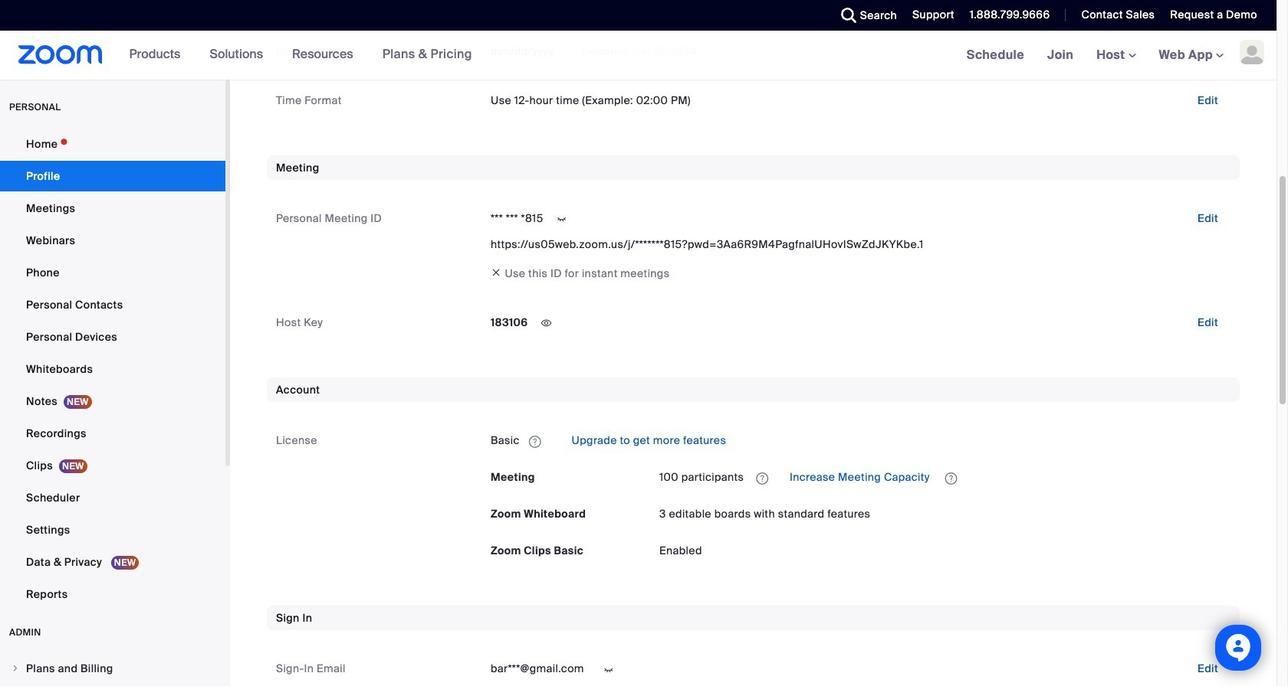 Task type: vqa. For each thing, say whether or not it's contained in the screenshot.
MENU ITEM
yes



Task type: describe. For each thing, give the bounding box(es) containing it.
profile picture image
[[1240, 40, 1264, 64]]

product information navigation
[[102, 31, 484, 80]]

learn more about your license type image
[[527, 437, 543, 448]]

show personal meeting id image
[[549, 213, 574, 226]]

1 vertical spatial application
[[659, 466, 1231, 490]]

personal menu menu
[[0, 129, 225, 612]]

hide host key image
[[534, 317, 559, 331]]

learn more about your meeting license image
[[752, 472, 773, 486]]



Task type: locate. For each thing, give the bounding box(es) containing it.
menu item
[[0, 655, 225, 684]]

right image
[[11, 665, 20, 674]]

0 vertical spatial application
[[491, 429, 1231, 453]]

zoom logo image
[[18, 45, 102, 64]]

banner
[[0, 31, 1277, 81]]

meetings navigation
[[955, 31, 1277, 81]]

application
[[491, 429, 1231, 453], [659, 466, 1231, 490]]



